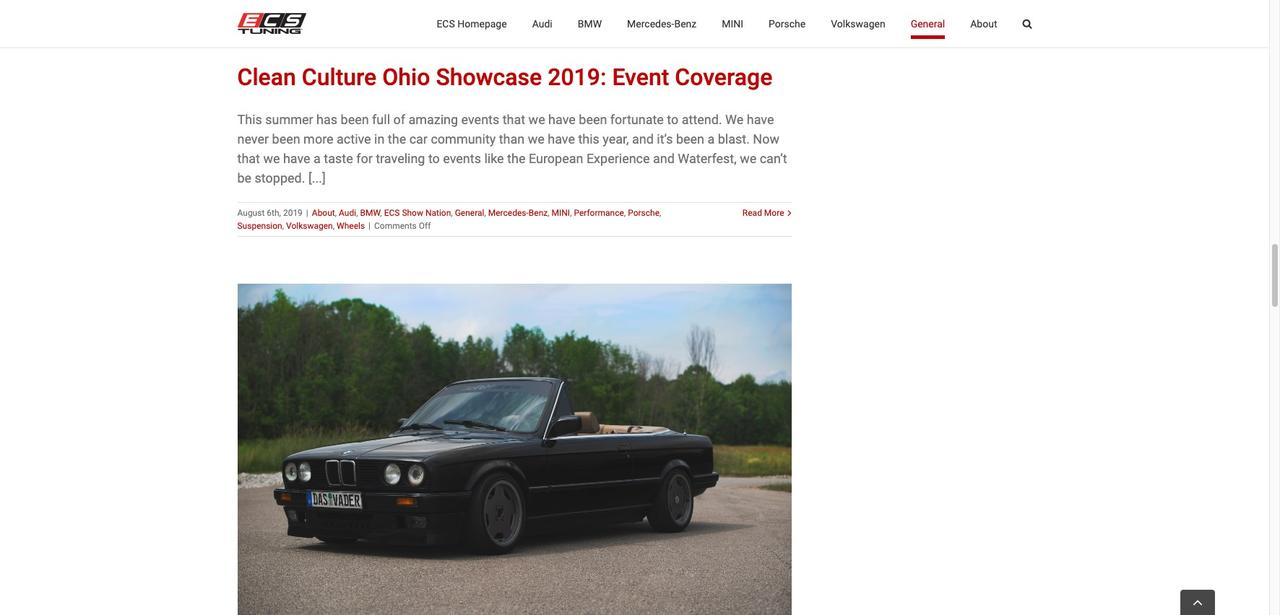 Task type: vqa. For each thing, say whether or not it's contained in the screenshot.
the left Help
no



Task type: locate. For each thing, give the bounding box(es) containing it.
mini link
[[722, 0, 744, 47], [552, 208, 570, 218]]

audi inside 'august 6th, 2019 | about , audi , bmw , ecs show nation , general , mercedes-benz , mini , performance , porsche , suspension , volkswagen , wheels | comments off'
[[339, 208, 356, 218]]

1 vertical spatial mercedes-
[[488, 208, 529, 218]]

attend.
[[682, 112, 722, 127]]

than
[[499, 131, 525, 146]]

volkswagen
[[831, 18, 886, 29], [286, 221, 333, 231]]

0 horizontal spatial volkswagen link
[[286, 221, 333, 231]]

this summer has been full of amazing events that we have been fortunate to attend. we have never been more active in the car community than we have this year, and it's been a blast. now that we have a taste for traveling to events like the european experience and waterfest, we can't be stopped. [...]
[[237, 112, 788, 185]]

have
[[549, 112, 576, 127], [747, 112, 774, 127], [548, 131, 575, 146], [283, 151, 311, 166]]

, up comments
[[380, 208, 382, 218]]

1 horizontal spatial general
[[911, 18, 946, 29]]

audi right the homepage
[[532, 18, 553, 29]]

0 vertical spatial volkswagen link
[[831, 0, 886, 47]]

the down than
[[507, 151, 526, 166]]

that up than
[[503, 112, 526, 127]]

events
[[462, 112, 500, 127], [443, 151, 481, 166]]

year,
[[603, 131, 629, 146]]

we up stopped.
[[263, 151, 280, 166]]

0 horizontal spatial mini
[[552, 208, 570, 218]]

0 horizontal spatial to
[[428, 151, 440, 166]]

0 horizontal spatial porsche
[[628, 208, 660, 218]]

we down blast.
[[740, 151, 757, 166]]

and down the fortunate
[[632, 131, 654, 146]]

mini link up coverage
[[722, 0, 744, 47]]

0 vertical spatial the
[[388, 131, 406, 146]]

full
[[372, 112, 390, 127]]

more
[[765, 208, 785, 218]]

bmw
[[578, 18, 602, 29], [360, 208, 380, 218]]

,
[[335, 208, 337, 218], [356, 208, 358, 218], [380, 208, 382, 218], [451, 208, 453, 218], [485, 208, 486, 218], [548, 208, 550, 218], [570, 208, 572, 218], [624, 208, 626, 218], [660, 208, 662, 218], [282, 221, 284, 231], [333, 221, 335, 231]]

benz
[[675, 18, 697, 29], [529, 208, 548, 218]]

1 vertical spatial porsche link
[[628, 208, 660, 218]]

about link
[[971, 0, 998, 47], [312, 208, 335, 218]]

clean culture ohio showcase 2019: event coverage image
[[237, 0, 792, 41]]

| right '2019'
[[306, 208, 308, 218]]

bmw link up wheels
[[360, 208, 380, 218]]

0 horizontal spatial a
[[314, 151, 321, 166]]

audi
[[532, 18, 553, 29], [339, 208, 356, 218]]

0 vertical spatial mini
[[722, 18, 744, 29]]

about
[[971, 18, 998, 29], [312, 208, 335, 218]]

1 vertical spatial about link
[[312, 208, 335, 218]]

mercedes- up event
[[627, 18, 675, 29]]

to
[[667, 112, 679, 127], [428, 151, 440, 166]]

mini left the performance link
[[552, 208, 570, 218]]

1 horizontal spatial about link
[[971, 0, 998, 47]]

1 vertical spatial general
[[455, 208, 485, 218]]

we
[[726, 112, 744, 127]]

0 horizontal spatial bmw link
[[360, 208, 380, 218]]

events down community
[[443, 151, 481, 166]]

wheels
[[337, 221, 365, 231]]

ecs tuning logo image
[[237, 13, 306, 34]]

1 horizontal spatial volkswagen
[[831, 18, 886, 29]]

0 vertical spatial about
[[971, 18, 998, 29]]

, right nation at the top
[[485, 208, 486, 218]]

1 vertical spatial volkswagen
[[286, 221, 333, 231]]

0 horizontal spatial benz
[[529, 208, 548, 218]]

performance
[[574, 208, 624, 218]]

0 vertical spatial mercedes-
[[627, 18, 675, 29]]

0 horizontal spatial ecs
[[384, 208, 400, 218]]

ecs inside 'august 6th, 2019 | about , audi , bmw , ecs show nation , general , mercedes-benz , mini , performance , porsche , suspension , volkswagen , wheels | comments off'
[[384, 208, 400, 218]]

1 horizontal spatial |
[[369, 221, 371, 231]]

the
[[388, 131, 406, 146], [507, 151, 526, 166]]

audi up wheels
[[339, 208, 356, 218]]

general
[[911, 18, 946, 29], [455, 208, 485, 218]]

, up wheels
[[335, 208, 337, 218]]

that up be
[[237, 151, 260, 166]]

2019
[[283, 208, 303, 218]]

1 vertical spatial mini
[[552, 208, 570, 218]]

to right the traveling
[[428, 151, 440, 166]]

0 horizontal spatial about
[[312, 208, 335, 218]]

1 vertical spatial bmw link
[[360, 208, 380, 218]]

showcase
[[436, 63, 542, 91]]

0 vertical spatial that
[[503, 112, 526, 127]]

1 horizontal spatial audi
[[532, 18, 553, 29]]

1 horizontal spatial mini
[[722, 18, 744, 29]]

0 vertical spatial bmw
[[578, 18, 602, 29]]

benz down the european
[[529, 208, 548, 218]]

has
[[317, 112, 338, 127]]

the right in
[[388, 131, 406, 146]]

0 vertical spatial general link
[[911, 0, 946, 47]]

, right show
[[451, 208, 453, 218]]

to up it's
[[667, 112, 679, 127]]

1 vertical spatial mini link
[[552, 208, 570, 218]]

1 vertical spatial bmw
[[360, 208, 380, 218]]

0 horizontal spatial mercedes-
[[488, 208, 529, 218]]

0 horizontal spatial audi
[[339, 208, 356, 218]]

ecs homepage link
[[437, 0, 507, 47]]

bmw up 2019:
[[578, 18, 602, 29]]

0 horizontal spatial that
[[237, 151, 260, 166]]

audi link up wheels
[[339, 208, 356, 218]]

porsche link
[[769, 0, 806, 47], [628, 208, 660, 218]]

1 horizontal spatial benz
[[675, 18, 697, 29]]

mini inside 'august 6th, 2019 | about , audi , bmw , ecs show nation , general , mercedes-benz , mini , performance , porsche , suspension , volkswagen , wheels | comments off'
[[552, 208, 570, 218]]

0 horizontal spatial general
[[455, 208, 485, 218]]

comments
[[374, 221, 417, 231]]

1 horizontal spatial that
[[503, 112, 526, 127]]

we
[[529, 112, 545, 127], [528, 131, 545, 146], [263, 151, 280, 166], [740, 151, 757, 166]]

1 vertical spatial benz
[[529, 208, 548, 218]]

ecs
[[437, 18, 455, 29], [384, 208, 400, 218]]

and down it's
[[653, 151, 675, 166]]

1 horizontal spatial to
[[667, 112, 679, 127]]

bmw link up 2019:
[[578, 0, 602, 47]]

0 horizontal spatial bmw
[[360, 208, 380, 218]]

1 vertical spatial a
[[314, 151, 321, 166]]

0 horizontal spatial volkswagen
[[286, 221, 333, 231]]

it's
[[657, 131, 673, 146]]

bmw up wheels
[[360, 208, 380, 218]]

1 horizontal spatial porsche
[[769, 18, 806, 29]]

benz up coverage
[[675, 18, 697, 29]]

been
[[341, 112, 369, 127], [579, 112, 607, 127], [272, 131, 300, 146], [676, 131, 705, 146]]

mini up coverage
[[722, 18, 744, 29]]

porsche
[[769, 18, 806, 29], [628, 208, 660, 218]]

audi link right the homepage
[[532, 0, 553, 47]]

bmw link
[[578, 0, 602, 47], [360, 208, 380, 218]]

0 vertical spatial mini link
[[722, 0, 744, 47]]

1 horizontal spatial bmw
[[578, 18, 602, 29]]

ecs up comments
[[384, 208, 400, 218]]

now
[[753, 131, 780, 146]]

a up [...] on the left top
[[314, 151, 321, 166]]

0 vertical spatial audi
[[532, 18, 553, 29]]

1 horizontal spatial a
[[708, 131, 715, 146]]

more
[[304, 131, 334, 146]]

events up community
[[462, 112, 500, 127]]

and
[[632, 131, 654, 146], [653, 151, 675, 166]]

1 vertical spatial that
[[237, 151, 260, 166]]

1 vertical spatial audi link
[[339, 208, 356, 218]]

0 vertical spatial porsche
[[769, 18, 806, 29]]

summer
[[265, 112, 313, 127]]

| right wheels
[[369, 221, 371, 231]]

can't
[[760, 151, 788, 166]]

fortunate
[[611, 112, 664, 127]]

1 vertical spatial ecs
[[384, 208, 400, 218]]

0 vertical spatial general
[[911, 18, 946, 29]]

community
[[431, 131, 496, 146]]

, left the performance link
[[548, 208, 550, 218]]

1 vertical spatial about
[[312, 208, 335, 218]]

1 vertical spatial porsche
[[628, 208, 660, 218]]

0 horizontal spatial general link
[[455, 208, 485, 218]]

bmw inside 'august 6th, 2019 | about , audi , bmw , ecs show nation , general , mercedes-benz , mini , performance , porsche , suspension , volkswagen , wheels | comments off'
[[360, 208, 380, 218]]

1 horizontal spatial mercedes-
[[627, 18, 675, 29]]

0 horizontal spatial about link
[[312, 208, 335, 218]]

clean culture ohio showcase 2019: event coverage
[[237, 63, 773, 91]]

0 vertical spatial mercedes-benz link
[[627, 0, 697, 47]]

mercedes-
[[627, 18, 675, 29], [488, 208, 529, 218]]

mercedes- down like
[[488, 208, 529, 218]]

mini
[[722, 18, 744, 29], [552, 208, 570, 218]]

a
[[708, 131, 715, 146], [314, 151, 321, 166]]

1 vertical spatial to
[[428, 151, 440, 166]]

audi link
[[532, 0, 553, 47], [339, 208, 356, 218]]

we right than
[[528, 131, 545, 146]]

1 horizontal spatial porsche link
[[769, 0, 806, 47]]

event
[[612, 63, 669, 91]]

1 vertical spatial mercedes-benz link
[[488, 208, 548, 218]]

ecs left the homepage
[[437, 18, 455, 29]]

0 horizontal spatial the
[[388, 131, 406, 146]]

6th,
[[267, 208, 281, 218]]

|
[[306, 208, 308, 218], [369, 221, 371, 231]]

0 horizontal spatial audi link
[[339, 208, 356, 218]]

a up waterfest,
[[708, 131, 715, 146]]

been down summer
[[272, 131, 300, 146]]

1 horizontal spatial mercedes-benz link
[[627, 0, 697, 47]]

1 vertical spatial the
[[507, 151, 526, 166]]

volkswagen link
[[831, 0, 886, 47], [286, 221, 333, 231]]

0 vertical spatial bmw link
[[578, 0, 602, 47]]

mercedes- inside 'august 6th, 2019 | about , audi , bmw , ecs show nation , general , mercedes-benz , mini , performance , porsche , suspension , volkswagen , wheels | comments off'
[[488, 208, 529, 218]]

that
[[503, 112, 526, 127], [237, 151, 260, 166]]

0 vertical spatial ecs
[[437, 18, 455, 29]]

mercedes-benz link
[[627, 0, 697, 47], [488, 208, 548, 218]]

general link
[[911, 0, 946, 47], [455, 208, 485, 218]]

volkswagen inside 'august 6th, 2019 | about , audi , bmw , ecs show nation , general , mercedes-benz , mini , performance , porsche , suspension , volkswagen , wheels | comments off'
[[286, 221, 333, 231]]

mercedes-benz link up event
[[627, 0, 697, 47]]

suspension link
[[237, 221, 282, 231]]

mini link left the performance link
[[552, 208, 570, 218]]

mercedes-benz link down like
[[488, 208, 548, 218]]

1 horizontal spatial audi link
[[532, 0, 553, 47]]

0 vertical spatial |
[[306, 208, 308, 218]]

1 vertical spatial audi
[[339, 208, 356, 218]]



Task type: describe. For each thing, give the bounding box(es) containing it.
of
[[393, 112, 405, 127]]

1 horizontal spatial the
[[507, 151, 526, 166]]

0 vertical spatial porsche link
[[769, 0, 806, 47]]

never
[[237, 131, 269, 146]]

mercedes-benz
[[627, 18, 697, 29]]

ecs show nation link
[[384, 208, 451, 218]]

more work: important services your car probably needs image
[[237, 284, 792, 616]]

0 vertical spatial audi link
[[532, 0, 553, 47]]

wheels link
[[337, 221, 365, 231]]

been up the active
[[341, 112, 369, 127]]

taste
[[324, 151, 353, 166]]

this
[[237, 112, 262, 127]]

we up the european
[[529, 112, 545, 127]]

1 horizontal spatial volkswagen link
[[831, 0, 886, 47]]

0 vertical spatial a
[[708, 131, 715, 146]]

1 horizontal spatial bmw link
[[578, 0, 602, 47]]

like
[[485, 151, 504, 166]]

stopped.
[[255, 170, 305, 185]]

august 6th, 2019 | about , audi , bmw , ecs show nation , general , mercedes-benz , mini , performance , porsche , suspension , volkswagen , wheels | comments off
[[237, 208, 662, 231]]

been down attend.
[[676, 131, 705, 146]]

0 horizontal spatial mini link
[[552, 208, 570, 218]]

for
[[356, 151, 373, 166]]

experience
[[587, 151, 650, 166]]

performance link
[[574, 208, 624, 218]]

waterfest,
[[678, 151, 737, 166]]

car
[[410, 131, 428, 146]]

read
[[743, 208, 762, 218]]

culture
[[302, 63, 377, 91]]

coverage
[[675, 63, 773, 91]]

amazing
[[409, 112, 458, 127]]

1 vertical spatial |
[[369, 221, 371, 231]]

, up wheels link
[[356, 208, 358, 218]]

1 vertical spatial events
[[443, 151, 481, 166]]

clean culture ohio showcase 2019: event coverage link
[[237, 63, 773, 91]]

porsche inside 'august 6th, 2019 | about , audi , bmw , ecs show nation , general , mercedes-benz , mini , performance , porsche , suspension , volkswagen , wheels | comments off'
[[628, 208, 660, 218]]

, left performance
[[570, 208, 572, 218]]

off
[[419, 221, 431, 231]]

2019:
[[548, 63, 607, 91]]

suspension
[[237, 221, 282, 231]]

0 vertical spatial about link
[[971, 0, 998, 47]]

ecs homepage
[[437, 18, 507, 29]]

been up this
[[579, 112, 607, 127]]

about inside 'august 6th, 2019 | about , audi , bmw , ecs show nation , general , mercedes-benz , mini , performance , porsche , suspension , volkswagen , wheels | comments off'
[[312, 208, 335, 218]]

european
[[529, 151, 584, 166]]

clean
[[237, 63, 296, 91]]

1 vertical spatial and
[[653, 151, 675, 166]]

0 horizontal spatial porsche link
[[628, 208, 660, 218]]

blast.
[[718, 131, 750, 146]]

, down experience
[[624, 208, 626, 218]]

read more
[[743, 208, 785, 218]]

0 vertical spatial and
[[632, 131, 654, 146]]

0 vertical spatial events
[[462, 112, 500, 127]]

0 vertical spatial to
[[667, 112, 679, 127]]

be
[[237, 170, 252, 185]]

show
[[402, 208, 424, 218]]

this
[[578, 131, 600, 146]]

1 horizontal spatial ecs
[[437, 18, 455, 29]]

general inside 'august 6th, 2019 | about , audi , bmw , ecs show nation , general , mercedes-benz , mini , performance , porsche , suspension , volkswagen , wheels | comments off'
[[455, 208, 485, 218]]

1 horizontal spatial about
[[971, 18, 998, 29]]

0 vertical spatial benz
[[675, 18, 697, 29]]

active
[[337, 131, 371, 146]]

[...]
[[309, 170, 326, 185]]

ohio
[[382, 63, 430, 91]]

read more link
[[743, 206, 785, 219]]

august
[[237, 208, 265, 218]]

in
[[374, 131, 385, 146]]

traveling
[[376, 151, 425, 166]]

1 vertical spatial volkswagen link
[[286, 221, 333, 231]]

0 vertical spatial volkswagen
[[831, 18, 886, 29]]

1 vertical spatial general link
[[455, 208, 485, 218]]

homepage
[[458, 18, 507, 29]]

1 horizontal spatial general link
[[911, 0, 946, 47]]

nation
[[426, 208, 451, 218]]

0 horizontal spatial |
[[306, 208, 308, 218]]

benz inside 'august 6th, 2019 | about , audi , bmw , ecs show nation , general , mercedes-benz , mini , performance , porsche , suspension , volkswagen , wheels | comments off'
[[529, 208, 548, 218]]

0 horizontal spatial mercedes-benz link
[[488, 208, 548, 218]]

, down '2019'
[[282, 221, 284, 231]]

, right performance
[[660, 208, 662, 218]]

, left wheels link
[[333, 221, 335, 231]]

1 horizontal spatial mini link
[[722, 0, 744, 47]]



